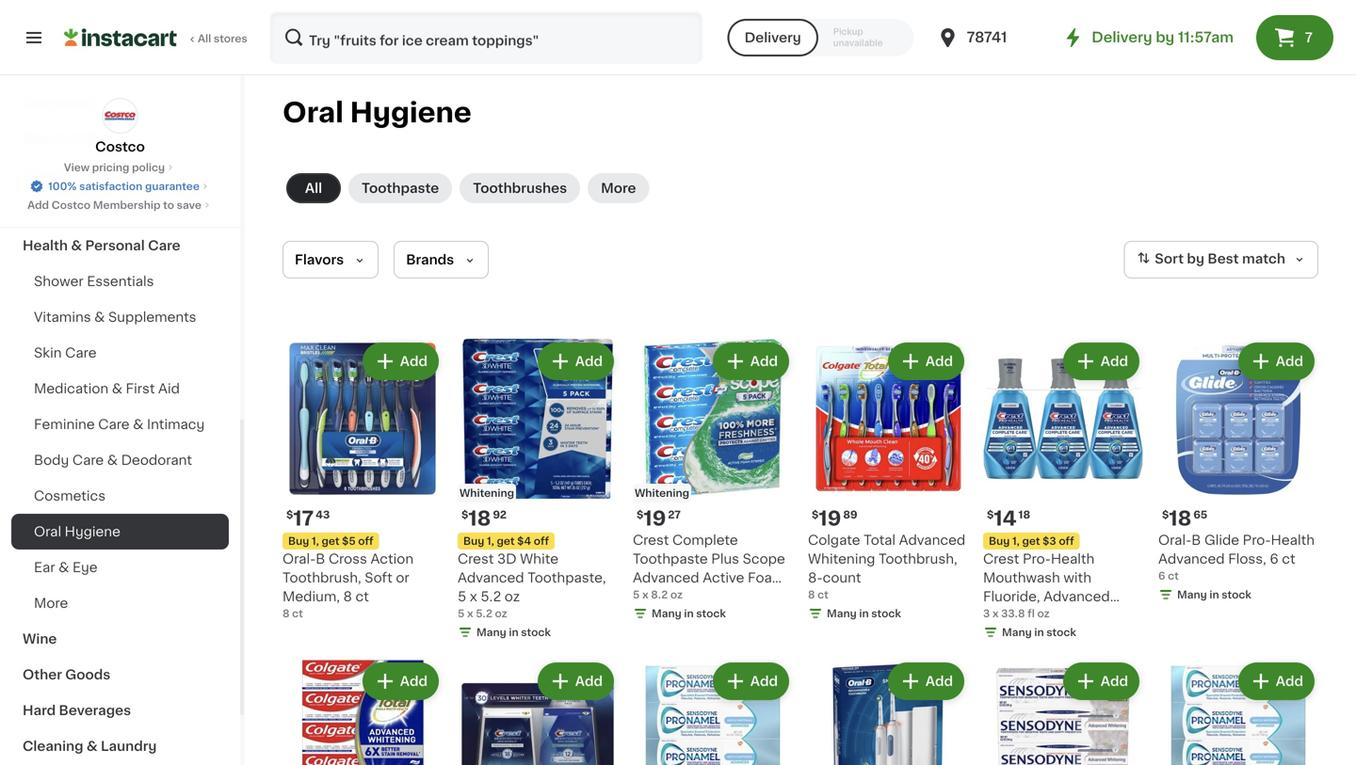 Task type: describe. For each thing, give the bounding box(es) containing it.
all stores link
[[64, 11, 249, 64]]

many down crest 3d white advanced toothpaste, 5 x 5.2 oz 5 x 5.2 oz
[[477, 628, 507, 638]]

3d
[[497, 553, 517, 566]]

many down 3 x 33.8 fl oz
[[1002, 628, 1032, 638]]

& down feminine care & intimacy
[[107, 454, 118, 467]]

oral- for cross
[[283, 553, 316, 566]]

19 for $ 19 27
[[644, 509, 666, 529]]

$ for $ 19 27
[[637, 510, 644, 521]]

medication & first aid link
[[11, 371, 229, 407]]

liquor
[[23, 168, 66, 181]]

cosmetics link
[[11, 479, 229, 514]]

27
[[668, 510, 681, 521]]

by for sort
[[1188, 253, 1205, 266]]

& inside "link"
[[133, 418, 144, 432]]

0 horizontal spatial 6
[[1159, 571, 1166, 582]]

glide
[[1205, 534, 1240, 547]]

many in stock down crest 3d white advanced toothpaste, 5 x 5.2 oz 5 x 5.2 oz
[[477, 628, 551, 638]]

delivery button
[[728, 19, 819, 57]]

oral-b glide pro-health advanced floss, 6 ct 6 ct
[[1159, 534, 1315, 582]]

foam,
[[748, 572, 788, 585]]

policy
[[132, 163, 165, 173]]

intimacy
[[147, 418, 205, 432]]

0 horizontal spatial health
[[23, 239, 68, 252]]

1, for 17
[[312, 537, 319, 547]]

fluoride,
[[984, 591, 1041, 604]]

health & personal care
[[23, 239, 181, 252]]

personal
[[85, 239, 145, 252]]

0 vertical spatial oral hygiene
[[283, 99, 472, 126]]

paper goods link
[[11, 192, 229, 228]]

0 vertical spatial hygiene
[[350, 99, 472, 126]]

medication & first aid
[[34, 383, 180, 396]]

paper goods
[[23, 204, 111, 217]]

membership
[[93, 200, 161, 211]]

$ for $ 19 89
[[812, 510, 819, 521]]

buy for 18
[[464, 537, 485, 547]]

laundry
[[101, 741, 157, 754]]

view pricing policy
[[64, 163, 165, 173]]

advanced inside crest pro-health mouthwash with fluoride, advanced complete care, 33.8 fl oz, 3 ct
[[1044, 591, 1111, 604]]

Search field
[[271, 13, 702, 62]]

best match
[[1208, 253, 1286, 266]]

beer
[[23, 132, 55, 145]]

cleaning & laundry link
[[11, 729, 229, 765]]

cider
[[72, 132, 109, 145]]

17
[[293, 509, 314, 529]]

crest 3d white advanced toothpaste, 5 x 5.2 oz 5 x 5.2 oz
[[458, 553, 606, 619]]

toothbrush, for advanced
[[879, 553, 958, 566]]

ear
[[34, 562, 55, 575]]

flavors
[[295, 253, 344, 267]]

in for $ 18 65
[[1210, 590, 1220, 601]]

$ 18 65
[[1163, 509, 1208, 529]]

18 for $ 18 92
[[469, 509, 491, 529]]

whitening for crest 3d white advanced toothpaste, 5 x 5.2 oz
[[460, 489, 514, 499]]

liquor link
[[11, 156, 229, 192]]

health & personal care link
[[11, 228, 229, 264]]

1 vertical spatial more
[[34, 597, 68, 611]]

skin care link
[[11, 335, 229, 371]]

best
[[1208, 253, 1239, 266]]

plus
[[712, 553, 740, 566]]

colgate total advanced whitening toothbrush, 8-count 8 ct
[[808, 534, 966, 601]]

cleaning & laundry
[[23, 741, 157, 754]]

1, for 18
[[487, 537, 494, 547]]

care for skin
[[65, 347, 97, 360]]

stock for $ 18 65
[[1222, 590, 1252, 601]]

other goods
[[23, 669, 111, 682]]

ct inside crest complete toothpaste plus scope advanced active foam, striped, 8.2 oz, 5 ct
[[747, 591, 761, 604]]

buy for 17
[[288, 537, 309, 547]]

$ for $ 18 65
[[1163, 510, 1170, 521]]

beverages
[[59, 705, 131, 718]]

0 horizontal spatial 8.2
[[651, 590, 668, 601]]

guarantee
[[145, 181, 200, 192]]

first
[[126, 383, 155, 396]]

aid
[[158, 383, 180, 396]]

$5
[[342, 537, 356, 547]]

65
[[1194, 510, 1208, 521]]

toothbrushes
[[473, 182, 567, 195]]

14
[[994, 509, 1017, 529]]

floss,
[[1229, 553, 1267, 566]]

advanced inside crest 3d white advanced toothpaste, 5 x 5.2 oz 5 x 5.2 oz
[[458, 572, 524, 585]]

cosmetics
[[34, 490, 106, 503]]

0 horizontal spatial fl
[[1028, 609, 1035, 619]]

toothpaste inside crest complete toothpaste plus scope advanced active foam, striped, 8.2 oz, 5 ct
[[633, 553, 708, 566]]

care for feminine
[[98, 418, 130, 432]]

0 horizontal spatial costco
[[52, 200, 91, 211]]

crest for crest complete toothpaste plus scope advanced active foam, striped, 8.2 oz, 5 ct
[[633, 534, 669, 547]]

buy 1, get $5 off
[[288, 537, 374, 547]]

18 inside $ 14 18
[[1019, 510, 1031, 521]]

crest complete toothpaste plus scope advanced active foam, striped, 8.2 oz, 5 ct
[[633, 534, 788, 604]]

deodorant
[[121, 454, 192, 467]]

all link
[[286, 173, 341, 204]]

19 for $ 19 89
[[819, 509, 842, 529]]

toothpaste inside 'link'
[[362, 182, 439, 195]]

0 vertical spatial 5.2
[[481, 591, 501, 604]]

& for eye
[[59, 562, 69, 575]]

ear & eye link
[[11, 550, 229, 586]]

92
[[493, 510, 507, 521]]

vitamins & supplements
[[34, 311, 196, 324]]

0 horizontal spatial 3
[[984, 609, 990, 619]]

$ 17 43
[[286, 509, 330, 529]]

ct inside colgate total advanced whitening toothbrush, 8-count 8 ct
[[818, 590, 829, 601]]

$ for $ 17 43
[[286, 510, 293, 521]]

3 inside crest pro-health mouthwash with fluoride, advanced complete care, 33.8 fl oz, 3 ct
[[1006, 628, 1015, 642]]

toothpaste link
[[349, 173, 452, 204]]

b for cross
[[316, 553, 325, 566]]

other goods link
[[11, 658, 229, 693]]

costco logo image
[[102, 98, 138, 134]]

stores
[[214, 33, 247, 44]]

cross
[[329, 553, 367, 566]]

soft
[[365, 572, 393, 585]]

get for 18
[[497, 537, 515, 547]]

white
[[520, 553, 559, 566]]

ct down 'soft'
[[356, 591, 369, 604]]

medication
[[34, 383, 108, 396]]

electronics
[[23, 96, 100, 109]]

crest for crest pro-health mouthwash with fluoride, advanced complete care, 33.8 fl oz, 3 ct
[[984, 553, 1020, 566]]

$ 14 18
[[987, 509, 1031, 529]]

stock for $ 19 89
[[872, 609, 902, 619]]

0 vertical spatial more
[[601, 182, 636, 195]]

1 vertical spatial oral
[[34, 526, 61, 539]]

body care & deodorant link
[[11, 443, 229, 479]]

oral hygiene inside "oral hygiene" link
[[34, 526, 121, 539]]

off for 14
[[1059, 537, 1075, 547]]

ct down medium,
[[292, 609, 303, 619]]

medium,
[[283, 591, 340, 604]]

oz, inside crest complete toothpaste plus scope advanced active foam, striped, 8.2 oz, 5 ct
[[713, 591, 732, 604]]

colgate
[[808, 534, 861, 547]]

get for 17
[[322, 537, 340, 547]]

ct inside crest pro-health mouthwash with fluoride, advanced complete care, 33.8 fl oz, 3 ct
[[1018, 628, 1032, 642]]

product group containing 14
[[984, 339, 1144, 644]]

11:57am
[[1178, 31, 1234, 44]]

& for supplements
[[94, 311, 105, 324]]

pro- inside crest pro-health mouthwash with fluoride, advanced complete care, 33.8 fl oz, 3 ct
[[1023, 553, 1051, 566]]

shower essentials link
[[11, 264, 229, 300]]

add costco membership to save
[[27, 200, 202, 211]]

& for first
[[112, 383, 122, 396]]

33.8 inside crest pro-health mouthwash with fluoride, advanced complete care, 33.8 fl oz, 3 ct
[[1091, 610, 1121, 623]]

scope
[[743, 553, 786, 566]]

vitamins
[[34, 311, 91, 324]]

off for 17
[[358, 537, 374, 547]]

sort by
[[1155, 253, 1205, 266]]

many in stock for $ 18 65
[[1178, 590, 1252, 601]]

buy 1, get $4 off
[[464, 537, 549, 547]]

pricing
[[92, 163, 129, 173]]

advanced inside oral-b glide pro-health advanced floss, 6 ct 6 ct
[[1159, 553, 1225, 566]]

1 horizontal spatial more link
[[588, 173, 650, 204]]

care down to
[[148, 239, 181, 252]]

7 button
[[1257, 15, 1334, 60]]

beer & cider link
[[11, 121, 229, 156]]

stock down crest 3d white advanced toothpaste, 5 x 5.2 oz 5 x 5.2 oz
[[521, 628, 551, 638]]

cleaning
[[23, 741, 83, 754]]

in down crest 3d white advanced toothpaste, 5 x 5.2 oz 5 x 5.2 oz
[[509, 628, 519, 638]]

vitamins & supplements link
[[11, 300, 229, 335]]

hard beverages
[[23, 705, 131, 718]]

0 horizontal spatial 33.8
[[1002, 609, 1026, 619]]



Task type: locate. For each thing, give the bounding box(es) containing it.
1 vertical spatial more link
[[11, 586, 229, 622]]

shower
[[34, 275, 84, 288]]

1 vertical spatial complete
[[984, 610, 1049, 623]]

delivery by 11:57am link
[[1062, 26, 1234, 49]]

& down 'beverages'
[[87, 741, 98, 754]]

ct down 8-
[[818, 590, 829, 601]]

$ up the buy 1, get $3 off
[[987, 510, 994, 521]]

1 goods from the top
[[66, 204, 111, 217]]

1,
[[312, 537, 319, 547], [487, 537, 494, 547], [1013, 537, 1020, 547]]

$ inside $ 18 92
[[462, 510, 469, 521]]

many down count
[[827, 609, 857, 619]]

89
[[844, 510, 858, 521]]

5.2 down buy 1, get $4 off
[[476, 609, 493, 619]]

oral- down buy 1, get $5 off
[[283, 553, 316, 566]]

fl down fluoride,
[[1028, 609, 1035, 619]]

stock down active
[[697, 609, 726, 619]]

count
[[823, 572, 862, 585]]

$ 19 89
[[812, 509, 858, 529]]

buy down 14
[[989, 537, 1010, 547]]

crest for crest 3d white advanced toothpaste, 5 x 5.2 oz 5 x 5.2 oz
[[458, 553, 494, 566]]

& for cider
[[58, 132, 69, 145]]

0 horizontal spatial off
[[358, 537, 374, 547]]

product group
[[283, 339, 443, 622], [458, 339, 618, 644], [633, 339, 793, 626], [808, 339, 969, 626], [984, 339, 1144, 644], [1159, 339, 1319, 607], [283, 660, 443, 766], [458, 660, 618, 766], [633, 660, 793, 766], [808, 660, 969, 766], [984, 660, 1144, 766], [1159, 660, 1319, 766]]

shower essentials
[[34, 275, 154, 288]]

crest inside crest complete toothpaste plus scope advanced active foam, striped, 8.2 oz, 5 ct
[[633, 534, 669, 547]]

$ for $ 14 18
[[987, 510, 994, 521]]

care right skin
[[65, 347, 97, 360]]

delivery inside button
[[745, 31, 802, 44]]

many in stock down striped,
[[652, 609, 726, 619]]

striped,
[[633, 591, 685, 604]]

oral up ear
[[34, 526, 61, 539]]

many for $ 19 89
[[827, 609, 857, 619]]

brands button
[[394, 241, 489, 279]]

wine link
[[11, 622, 229, 658]]

0 horizontal spatial pro-
[[1023, 553, 1051, 566]]

costco
[[95, 140, 145, 154], [52, 200, 91, 211]]

ct right 'floss,' at the right
[[1283, 553, 1296, 566]]

service type group
[[728, 19, 914, 57]]

1 vertical spatial hygiene
[[65, 526, 121, 539]]

health inside oral-b glide pro-health advanced floss, 6 ct 6 ct
[[1271, 534, 1315, 547]]

add
[[27, 200, 49, 211], [400, 355, 428, 368], [575, 355, 603, 368], [751, 355, 778, 368], [926, 355, 953, 368], [1101, 355, 1129, 368], [1276, 355, 1304, 368], [400, 676, 428, 689], [575, 676, 603, 689], [751, 676, 778, 689], [926, 676, 953, 689], [1101, 676, 1129, 689], [1276, 676, 1304, 689]]

1 vertical spatial health
[[1271, 534, 1315, 547]]

oral hygiene
[[283, 99, 472, 126], [34, 526, 121, 539]]

whitening inside colgate total advanced whitening toothbrush, 8-count 8 ct
[[808, 553, 876, 566]]

0 vertical spatial oral
[[283, 99, 344, 126]]

complete inside crest pro-health mouthwash with fluoride, advanced complete care, 33.8 fl oz, 3 ct
[[984, 610, 1049, 623]]

pro- down the buy 1, get $3 off
[[1023, 553, 1051, 566]]

1 vertical spatial by
[[1188, 253, 1205, 266]]

1 horizontal spatial costco
[[95, 140, 145, 154]]

feminine
[[34, 418, 95, 432]]

toothpaste up brands
[[362, 182, 439, 195]]

8 inside colgate total advanced whitening toothbrush, 8-count 8 ct
[[808, 590, 815, 601]]

oral
[[283, 99, 344, 126], [34, 526, 61, 539]]

0 vertical spatial by
[[1156, 31, 1175, 44]]

0 vertical spatial 3
[[984, 609, 990, 619]]

buy for 14
[[989, 537, 1010, 547]]

1 horizontal spatial health
[[1051, 553, 1095, 566]]

in
[[1210, 590, 1220, 601], [684, 609, 694, 619], [860, 609, 869, 619], [509, 628, 519, 638], [1035, 628, 1044, 638]]

Best match Sort by field
[[1124, 241, 1319, 279]]

get for 14
[[1023, 537, 1041, 547]]

oral- inside oral-b cross action toothbrush, soft or medium, 8 ct 8 ct
[[283, 553, 316, 566]]

health right glide
[[1271, 534, 1315, 547]]

$ 18 92
[[462, 509, 507, 529]]

4 $ from the left
[[812, 510, 819, 521]]

x
[[643, 590, 649, 601], [470, 591, 477, 604], [467, 609, 473, 619], [993, 609, 999, 619]]

many in stock down count
[[827, 609, 902, 619]]

0 vertical spatial pro-
[[1243, 534, 1271, 547]]

& for personal
[[71, 239, 82, 252]]

8 down 8-
[[808, 590, 815, 601]]

in down 3 x 33.8 fl oz
[[1035, 628, 1044, 638]]

5 inside crest complete toothpaste plus scope advanced active foam, striped, 8.2 oz, 5 ct
[[735, 591, 744, 604]]

get left '$3'
[[1023, 537, 1041, 547]]

feminine care & intimacy
[[34, 418, 205, 432]]

0 horizontal spatial 18
[[469, 509, 491, 529]]

1 vertical spatial toothpaste
[[633, 553, 708, 566]]

goods for other goods
[[65, 669, 111, 682]]

oz, inside crest pro-health mouthwash with fluoride, advanced complete care, 33.8 fl oz, 3 ct
[[984, 628, 1003, 642]]

1 vertical spatial pro-
[[1023, 553, 1051, 566]]

active
[[703, 572, 745, 585]]

in for $ 19 27
[[684, 609, 694, 619]]

all inside "link"
[[198, 33, 211, 44]]

oz
[[671, 590, 683, 601], [505, 591, 520, 604], [495, 609, 508, 619], [1038, 609, 1050, 619]]

health inside crest pro-health mouthwash with fluoride, advanced complete care, 33.8 fl oz, 3 ct
[[1051, 553, 1095, 566]]

oz, down active
[[713, 591, 732, 604]]

1 horizontal spatial delivery
[[1092, 31, 1153, 44]]

complete down fluoride,
[[984, 610, 1049, 623]]

1 $ from the left
[[286, 510, 293, 521]]

hygiene up toothpaste 'link'
[[350, 99, 472, 126]]

complete up plus
[[673, 534, 738, 547]]

1 horizontal spatial more
[[601, 182, 636, 195]]

78741 button
[[937, 11, 1050, 64]]

78741
[[967, 31, 1008, 44]]

2 horizontal spatial off
[[1059, 537, 1075, 547]]

33.8 down fluoride,
[[1002, 609, 1026, 619]]

b inside oral-b glide pro-health advanced floss, 6 ct 6 ct
[[1192, 534, 1202, 547]]

5 x 8.2 oz
[[633, 590, 683, 601]]

view
[[64, 163, 90, 173]]

2 get from the left
[[497, 537, 515, 547]]

6 down $ 18 65
[[1159, 571, 1166, 582]]

oral hygiene up toothpaste 'link'
[[283, 99, 472, 126]]

&
[[58, 132, 69, 145], [71, 239, 82, 252], [94, 311, 105, 324], [112, 383, 122, 396], [133, 418, 144, 432], [107, 454, 118, 467], [59, 562, 69, 575], [87, 741, 98, 754]]

1 horizontal spatial crest
[[633, 534, 669, 547]]

1 vertical spatial 5.2
[[476, 609, 493, 619]]

1 horizontal spatial get
[[497, 537, 515, 547]]

by right sort
[[1188, 253, 1205, 266]]

0 horizontal spatial oz,
[[713, 591, 732, 604]]

goods up 'beverages'
[[65, 669, 111, 682]]

6 $ from the left
[[1163, 510, 1170, 521]]

18 right 14
[[1019, 510, 1031, 521]]

0 horizontal spatial b
[[316, 553, 325, 566]]

fl inside crest pro-health mouthwash with fluoride, advanced complete care, 33.8 fl oz, 3 ct
[[1124, 610, 1133, 623]]

crest up mouthwash
[[984, 553, 1020, 566]]

1 horizontal spatial fl
[[1124, 610, 1133, 623]]

more link
[[588, 173, 650, 204], [11, 586, 229, 622]]

in down oral-b glide pro-health advanced floss, 6 ct 6 ct
[[1210, 590, 1220, 601]]

18
[[469, 509, 491, 529], [1170, 509, 1192, 529], [1019, 510, 1031, 521]]

b down buy 1, get $5 off
[[316, 553, 325, 566]]

0 horizontal spatial oral
[[34, 526, 61, 539]]

& left the first
[[112, 383, 122, 396]]

toothbrush, down total
[[879, 553, 958, 566]]

floral
[[23, 60, 60, 73]]

2 horizontal spatial 18
[[1170, 509, 1192, 529]]

1 horizontal spatial b
[[1192, 534, 1202, 547]]

0 vertical spatial 6
[[1270, 553, 1279, 566]]

oral hygiene down cosmetics
[[34, 526, 121, 539]]

toothbrush, for cross
[[283, 572, 362, 585]]

1 horizontal spatial whitening
[[635, 489, 690, 499]]

2 horizontal spatial whitening
[[808, 553, 876, 566]]

3 get from the left
[[1023, 537, 1041, 547]]

0 horizontal spatial toothpaste
[[362, 182, 439, 195]]

feminine care & intimacy link
[[11, 407, 229, 443]]

many in stock inside product group
[[1002, 628, 1077, 638]]

health
[[23, 239, 68, 252], [1271, 534, 1315, 547], [1051, 553, 1095, 566]]

toothpaste,
[[528, 572, 606, 585]]

to
[[163, 200, 174, 211]]

2 horizontal spatial crest
[[984, 553, 1020, 566]]

$ 19 27
[[637, 509, 681, 529]]

3 x 33.8 fl oz
[[984, 609, 1050, 619]]

crest
[[633, 534, 669, 547], [458, 553, 494, 566], [984, 553, 1020, 566]]

b down $ 18 65
[[1192, 534, 1202, 547]]

more
[[601, 182, 636, 195], [34, 597, 68, 611]]

& down paper goods
[[71, 239, 82, 252]]

oral- inside oral-b glide pro-health advanced floss, 6 ct 6 ct
[[1159, 534, 1192, 547]]

0 horizontal spatial 19
[[644, 509, 666, 529]]

$ left 43
[[286, 510, 293, 521]]

0 horizontal spatial crest
[[458, 553, 494, 566]]

1 horizontal spatial pro-
[[1243, 534, 1271, 547]]

1 horizontal spatial 6
[[1270, 553, 1279, 566]]

0 horizontal spatial toothbrush,
[[283, 572, 362, 585]]

5 $ from the left
[[987, 510, 994, 521]]

0 vertical spatial goods
[[66, 204, 111, 217]]

3 $ from the left
[[637, 510, 644, 521]]

1 horizontal spatial 18
[[1019, 510, 1031, 521]]

18 left '92'
[[469, 509, 491, 529]]

1 19 from the left
[[644, 509, 666, 529]]

& for laundry
[[87, 741, 98, 754]]

0 vertical spatial b
[[1192, 534, 1202, 547]]

toothbrush, inside oral-b cross action toothbrush, soft or medium, 8 ct 8 ct
[[283, 572, 362, 585]]

1 vertical spatial costco
[[52, 200, 91, 211]]

1 vertical spatial toothbrush,
[[283, 572, 362, 585]]

by inside field
[[1188, 253, 1205, 266]]

care inside "link"
[[98, 418, 130, 432]]

1, down $ 14 18
[[1013, 537, 1020, 547]]

0 horizontal spatial by
[[1156, 31, 1175, 44]]

stock down colgate total advanced whitening toothbrush, 8-count 8 ct at the right bottom of the page
[[872, 609, 902, 619]]

off right '$3'
[[1059, 537, 1075, 547]]

6
[[1270, 553, 1279, 566], [1159, 571, 1166, 582]]

1 horizontal spatial 33.8
[[1091, 610, 1121, 623]]

1, for 14
[[1013, 537, 1020, 547]]

delivery for delivery
[[745, 31, 802, 44]]

get up "3d"
[[497, 537, 515, 547]]

by for delivery
[[1156, 31, 1175, 44]]

1 horizontal spatial oral-
[[1159, 534, 1192, 547]]

1 horizontal spatial by
[[1188, 253, 1205, 266]]

get
[[322, 537, 340, 547], [497, 537, 515, 547], [1023, 537, 1041, 547]]

2 horizontal spatial get
[[1023, 537, 1041, 547]]

1 horizontal spatial all
[[305, 182, 322, 195]]

2 horizontal spatial health
[[1271, 534, 1315, 547]]

many down striped,
[[652, 609, 682, 619]]

$ left 27
[[637, 510, 644, 521]]

1 vertical spatial 6
[[1159, 571, 1166, 582]]

stock down care, at the bottom of the page
[[1047, 628, 1077, 638]]

complete inside crest complete toothpaste plus scope advanced active foam, striped, 8.2 oz, 5 ct
[[673, 534, 738, 547]]

1 horizontal spatial 8.2
[[688, 591, 709, 604]]

1 horizontal spatial hygiene
[[350, 99, 472, 126]]

care,
[[1053, 610, 1087, 623]]

in inside product group
[[1035, 628, 1044, 638]]

goods for paper goods
[[66, 204, 111, 217]]

0 vertical spatial oz,
[[713, 591, 732, 604]]

1 get from the left
[[322, 537, 340, 547]]

$ inside $ 19 89
[[812, 510, 819, 521]]

2 1, from the left
[[487, 537, 494, 547]]

2 off from the left
[[534, 537, 549, 547]]

1 vertical spatial b
[[316, 553, 325, 566]]

1 horizontal spatial oz,
[[984, 628, 1003, 642]]

0 horizontal spatial hygiene
[[65, 526, 121, 539]]

health up with
[[1051, 553, 1095, 566]]

advanced up the 5 x 8.2 oz
[[633, 572, 700, 585]]

5.2 down "3d"
[[481, 591, 501, 604]]

19
[[644, 509, 666, 529], [819, 509, 842, 529]]

1 horizontal spatial oral
[[283, 99, 344, 126]]

1, down $ 17 43
[[312, 537, 319, 547]]

add costco membership to save link
[[27, 198, 213, 213]]

$ left '92'
[[462, 510, 469, 521]]

advanced down with
[[1044, 591, 1111, 604]]

oral- down $ 18 65
[[1159, 534, 1192, 547]]

all left stores
[[198, 33, 211, 44]]

$ left 65
[[1163, 510, 1170, 521]]

2 horizontal spatial 1,
[[1013, 537, 1020, 547]]

0 vertical spatial all
[[198, 33, 211, 44]]

3 buy from the left
[[989, 537, 1010, 547]]

whitening
[[460, 489, 514, 499], [635, 489, 690, 499], [808, 553, 876, 566]]

beer & cider
[[23, 132, 109, 145]]

3 1, from the left
[[1013, 537, 1020, 547]]

1 1, from the left
[[312, 537, 319, 547]]

2 19 from the left
[[819, 509, 842, 529]]

other
[[23, 669, 62, 682]]

$ inside $ 19 27
[[637, 510, 644, 521]]

care for body
[[72, 454, 104, 467]]

19 left 89 at the bottom of the page
[[819, 509, 842, 529]]

whitening for crest complete toothpaste plus scope advanced active foam, striped, 8.2 oz, 5 ct
[[635, 489, 690, 499]]

1 horizontal spatial 1,
[[487, 537, 494, 547]]

advanced inside colgate total advanced whitening toothbrush, 8-count 8 ct
[[899, 534, 966, 547]]

0 horizontal spatial 1,
[[312, 537, 319, 547]]

body care & deodorant
[[34, 454, 192, 467]]

1 vertical spatial oral hygiene
[[34, 526, 121, 539]]

oral up all link
[[283, 99, 344, 126]]

0 horizontal spatial 8
[[283, 609, 290, 619]]

advanced down "3d"
[[458, 572, 524, 585]]

match
[[1243, 253, 1286, 266]]

off for 18
[[534, 537, 549, 547]]

skin care
[[34, 347, 97, 360]]

1 off from the left
[[358, 537, 374, 547]]

1 horizontal spatial off
[[534, 537, 549, 547]]

many in stock for $ 19 89
[[827, 609, 902, 619]]

fl
[[1028, 609, 1035, 619], [1124, 610, 1133, 623]]

health down paper
[[23, 239, 68, 252]]

1 horizontal spatial toothbrush,
[[879, 553, 958, 566]]

stock down 'floss,' at the right
[[1222, 590, 1252, 601]]

ct down $ 18 65
[[1168, 571, 1179, 582]]

33.8 right care, at the bottom of the page
[[1091, 610, 1121, 623]]

7
[[1306, 31, 1313, 44]]

b inside oral-b cross action toothbrush, soft or medium, 8 ct 8 ct
[[316, 553, 325, 566]]

pro- up 'floss,' at the right
[[1243, 534, 1271, 547]]

1 vertical spatial all
[[305, 182, 322, 195]]

0 horizontal spatial delivery
[[745, 31, 802, 44]]

all for all stores
[[198, 33, 211, 44]]

2 vertical spatial health
[[1051, 553, 1095, 566]]

advanced inside crest complete toothpaste plus scope advanced active foam, striped, 8.2 oz, 5 ct
[[633, 572, 700, 585]]

1 horizontal spatial 3
[[1006, 628, 1015, 642]]

1 horizontal spatial 8
[[343, 591, 352, 604]]

1 vertical spatial 3
[[1006, 628, 1015, 642]]

1 horizontal spatial toothpaste
[[633, 553, 708, 566]]

$ inside $ 18 65
[[1163, 510, 1170, 521]]

0 horizontal spatial oral-
[[283, 553, 316, 566]]

add inside add costco membership to save link
[[27, 200, 49, 211]]

2 goods from the top
[[65, 669, 111, 682]]

pro- inside oral-b glide pro-health advanced floss, 6 ct 6 ct
[[1243, 534, 1271, 547]]

8.2 inside crest complete toothpaste plus scope advanced active foam, striped, 8.2 oz, 5 ct
[[688, 591, 709, 604]]

mouthwash
[[984, 572, 1061, 585]]

3
[[984, 609, 990, 619], [1006, 628, 1015, 642]]

0 vertical spatial oral-
[[1159, 534, 1192, 547]]

costco down 100%
[[52, 200, 91, 211]]

0 horizontal spatial whitening
[[460, 489, 514, 499]]

None search field
[[269, 11, 703, 64]]

many in stock for $ 19 27
[[652, 609, 726, 619]]

1 vertical spatial goods
[[65, 669, 111, 682]]

total
[[864, 534, 896, 547]]

5
[[633, 590, 640, 601], [458, 591, 467, 604], [735, 591, 744, 604], [458, 609, 465, 619]]

flavors button
[[283, 241, 379, 279]]

3 off from the left
[[1059, 537, 1075, 547]]

in down count
[[860, 609, 869, 619]]

skin
[[34, 347, 62, 360]]

get left $5
[[322, 537, 340, 547]]

$ up colgate
[[812, 510, 819, 521]]

advanced down glide
[[1159, 553, 1225, 566]]

costco up view pricing policy link
[[95, 140, 145, 154]]

ear & eye
[[34, 562, 98, 575]]

toothpaste up the 5 x 8.2 oz
[[633, 553, 708, 566]]

crest inside crest 3d white advanced toothpaste, 5 x 5.2 oz 5 x 5.2 oz
[[458, 553, 494, 566]]

0 horizontal spatial buy
[[288, 537, 309, 547]]

care up body care & deodorant
[[98, 418, 130, 432]]

100% satisfaction guarantee button
[[29, 175, 211, 194]]

all up flavors
[[305, 182, 322, 195]]

crest down $ 19 27
[[633, 534, 669, 547]]

1 horizontal spatial buy
[[464, 537, 485, 547]]

toothbrush, inside colgate total advanced whitening toothbrush, 8-count 8 ct
[[879, 553, 958, 566]]

advanced
[[899, 534, 966, 547], [1159, 553, 1225, 566], [458, 572, 524, 585], [633, 572, 700, 585], [1044, 591, 1111, 604]]

ct down 3 x 33.8 fl oz
[[1018, 628, 1032, 642]]

b for glide
[[1192, 534, 1202, 547]]

& right ear
[[59, 562, 69, 575]]

1 horizontal spatial oral hygiene
[[283, 99, 472, 126]]

buy down 17
[[288, 537, 309, 547]]

oral hygiene link
[[11, 514, 229, 550]]

stock for $ 19 27
[[697, 609, 726, 619]]

in for $ 19 89
[[860, 609, 869, 619]]

18 for $ 18 65
[[1170, 509, 1192, 529]]

18 left 65
[[1170, 509, 1192, 529]]

1 horizontal spatial 19
[[819, 509, 842, 529]]

oz, down 3 x 33.8 fl oz
[[984, 628, 1003, 642]]

2 $ from the left
[[462, 510, 469, 521]]

8 right medium,
[[343, 591, 352, 604]]

2 buy from the left
[[464, 537, 485, 547]]

whitening up '92'
[[460, 489, 514, 499]]

with
[[1064, 572, 1092, 585]]

instacart logo image
[[64, 26, 177, 49]]

many for $ 19 27
[[652, 609, 682, 619]]

8-
[[808, 572, 823, 585]]

crest pro-health mouthwash with fluoride, advanced complete care, 33.8 fl oz, 3 ct
[[984, 553, 1133, 642]]

1 horizontal spatial complete
[[984, 610, 1049, 623]]

many down oral-b glide pro-health advanced floss, 6 ct 6 ct
[[1178, 590, 1208, 601]]

1 vertical spatial oral-
[[283, 553, 316, 566]]

0 vertical spatial costco
[[95, 140, 145, 154]]

0 horizontal spatial complete
[[673, 534, 738, 547]]

& down "shower essentials"
[[94, 311, 105, 324]]

by left 11:57am
[[1156, 31, 1175, 44]]

product group containing 17
[[283, 339, 443, 622]]

delivery for delivery by 11:57am
[[1092, 31, 1153, 44]]

$ inside $ 17 43
[[286, 510, 293, 521]]

crest inside crest pro-health mouthwash with fluoride, advanced complete care, 33.8 fl oz, 3 ct
[[984, 553, 1020, 566]]

3 down fluoride,
[[984, 609, 990, 619]]

43
[[316, 510, 330, 521]]

$ inside $ 14 18
[[987, 510, 994, 521]]

hard
[[23, 705, 56, 718]]

whitening up 27
[[635, 489, 690, 499]]

hygiene
[[350, 99, 472, 126], [65, 526, 121, 539]]

3 down 3 x 33.8 fl oz
[[1006, 628, 1015, 642]]

satisfaction
[[79, 181, 143, 192]]

many in stock down oral-b glide pro-health advanced floss, 6 ct 6 ct
[[1178, 590, 1252, 601]]

off right $5
[[358, 537, 374, 547]]

many for $ 18 65
[[1178, 590, 1208, 601]]

many in stock down 3 x 33.8 fl oz
[[1002, 628, 1077, 638]]

0 horizontal spatial get
[[322, 537, 340, 547]]

$ for $ 18 92
[[462, 510, 469, 521]]

oral- for glide
[[1159, 534, 1192, 547]]

0 horizontal spatial more link
[[11, 586, 229, 622]]

0 horizontal spatial oral hygiene
[[34, 526, 121, 539]]

2 horizontal spatial 8
[[808, 590, 815, 601]]

crest left "3d"
[[458, 553, 494, 566]]

delivery by 11:57am
[[1092, 31, 1234, 44]]

1 buy from the left
[[288, 537, 309, 547]]

& right beer
[[58, 132, 69, 145]]

hygiene up the eye
[[65, 526, 121, 539]]

all for all
[[305, 182, 322, 195]]

$
[[286, 510, 293, 521], [462, 510, 469, 521], [637, 510, 644, 521], [812, 510, 819, 521], [987, 510, 994, 521], [1163, 510, 1170, 521]]

8 down medium,
[[283, 609, 290, 619]]



Task type: vqa. For each thing, say whether or not it's contained in the screenshot.
the indian on the bottom right of page
no



